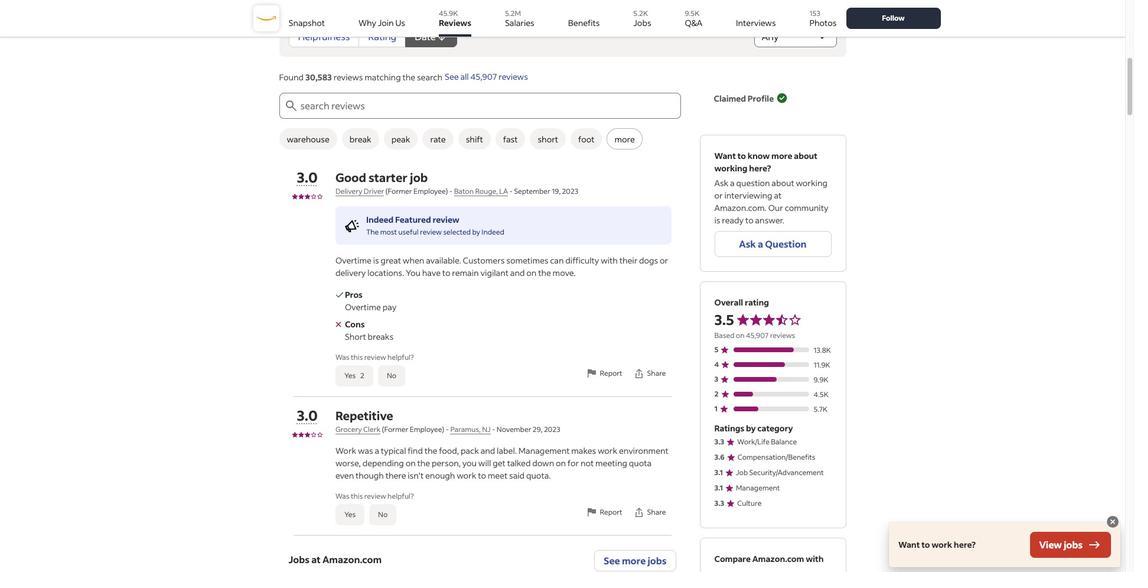 Task type: describe. For each thing, give the bounding box(es) containing it.
paramus, nj link
[[451, 425, 491, 434]]

on left for on the right bottom of page
[[556, 457, 566, 469]]

find
[[408, 445, 423, 456]]

2 out of 5 stars based on 4.5k reviews image
[[715, 388, 832, 400]]

language
[[755, 10, 800, 22]]

to inside "work was a typical find the food, pack and label. management makes work environment worse, depending on the person, you will get talked down on for not meeting quota even though there isn't enough work to meet said quota."
[[478, 470, 486, 481]]

worse,
[[336, 457, 361, 469]]

was for first share "popup button" from the bottom
[[336, 492, 350, 501]]

45.9k
[[439, 9, 458, 18]]

5.2k
[[634, 9, 648, 18]]

date link
[[406, 26, 457, 47]]

helpfulness link
[[289, 26, 360, 47]]

helpful? for the no button related to 1st share "popup button"
[[388, 353, 414, 362]]

question
[[737, 177, 771, 189]]

work was a typical find the food, pack and label. management makes work environment worse, depending on the person, you will get talked down on for not meeting quota even though there isn't enough work to meet said quota.
[[336, 445, 669, 481]]

3.0 for repetitive
[[297, 406, 318, 424]]

ask a question
[[740, 238, 807, 250]]

benefits
[[568, 17, 600, 28]]

q&a
[[685, 17, 703, 28]]

yes for yes 2
[[345, 371, 356, 380]]

can
[[550, 255, 564, 266]]

peak
[[392, 133, 410, 145]]

the inside found 30,583 reviews matching the search see all 45,907 reviews
[[403, 72, 416, 83]]

dogs
[[640, 255, 659, 266]]

no for first share "popup button" from the bottom
[[378, 510, 388, 519]]

great
[[381, 255, 401, 266]]

3 out of 5 stars based on 9.9k reviews image
[[715, 373, 832, 385]]

2 horizontal spatial work
[[932, 539, 953, 550]]

short link
[[530, 128, 566, 150]]

0 horizontal spatial 2
[[361, 371, 365, 380]]

was this review helpful? for the no button related to 1st share "popup button"
[[336, 353, 414, 362]]

want to know more about working here? ask a question about working or interviewing at amazon.com. our community is ready to answer.
[[715, 150, 829, 226]]

pros overtime pay cons short breaks
[[345, 289, 397, 342]]

not
[[581, 457, 594, 469]]

overtime inside pros overtime pay cons short breaks
[[345, 301, 381, 313]]

join
[[378, 17, 394, 28]]

on inside overtime is great when available. customers sometimes can difficulty with their dogs or delivery locations. you have to remain vigilant and on the move.
[[527, 267, 537, 278]]

want for want to know more about working here? ask a question about working or interviewing at amazon.com. our community is ready to answer.
[[715, 150, 736, 161]]

reviews
[[439, 17, 472, 28]]

ask inside want to know more about working here? ask a question about working or interviewing at amazon.com. our community is ready to answer.
[[715, 177, 729, 189]]

by for ratings by category
[[747, 423, 756, 434]]

answer.
[[756, 215, 785, 226]]

overtime inside overtime is great when available. customers sometimes can difficulty with their dogs or delivery locations. you have to remain vigilant and on the move.
[[336, 255, 372, 266]]

was this review helpful? for the no button related to first share "popup button" from the bottom
[[336, 492, 414, 501]]

us
[[396, 17, 406, 28]]

close image
[[1107, 515, 1121, 529]]

2 inside image
[[715, 389, 719, 398]]

overall
[[715, 297, 744, 308]]

1 out of 5 stars based on 5.7k reviews image
[[715, 403, 832, 415]]

review up selected
[[433, 214, 460, 225]]

report for 1st share "popup button"
[[600, 369, 623, 378]]

review down though
[[365, 492, 386, 501]]

security/advancement
[[750, 468, 824, 477]]

claimed profile
[[714, 93, 774, 104]]

breaks
[[368, 331, 394, 342]]

depending
[[363, 457, 404, 469]]

30,583
[[306, 72, 332, 83]]

more inside button
[[615, 133, 635, 145]]

helpfulness
[[298, 30, 350, 43]]

by for sort by
[[310, 10, 321, 22]]

9.5k q&a
[[685, 9, 703, 28]]

1 vertical spatial indeed
[[482, 228, 505, 236]]

pack
[[461, 445, 479, 456]]

is inside overtime is great when available. customers sometimes can difficulty with their dogs or delivery locations. you have to remain vigilant and on the move.
[[373, 255, 379, 266]]

you
[[406, 267, 421, 278]]

1 vertical spatial about
[[772, 177, 795, 189]]

the right find
[[425, 445, 438, 456]]

1 horizontal spatial jobs
[[634, 17, 652, 28]]

on down find
[[406, 457, 416, 469]]

1 vertical spatial working
[[796, 177, 828, 189]]

overall rating
[[715, 297, 770, 308]]

employee) inside good starter job delivery driver (former employee) - baton rouge, la - september 19, 2023
[[414, 187, 448, 196]]

their
[[620, 255, 638, 266]]

2 horizontal spatial reviews
[[771, 331, 796, 340]]

- right la
[[510, 187, 513, 196]]

this for first share "popup button" from the bottom
[[351, 492, 363, 501]]

pros
[[345, 289, 363, 300]]

5 out of 5 stars based on 13.8k reviews image
[[715, 343, 832, 356]]

why join us link
[[359, 5, 406, 37]]

good starter job link
[[336, 170, 428, 185]]

1 vertical spatial see
[[604, 554, 620, 567]]

work/life balance
[[738, 437, 797, 446]]

1 horizontal spatial reviews
[[499, 71, 528, 82]]

2 amazon.com from the left
[[753, 553, 805, 564]]

or for want to know more about working here? ask a question about working or interviewing at amazon.com. our community is ready to answer.
[[715, 190, 723, 201]]

job
[[736, 468, 748, 477]]

3.5
[[715, 310, 735, 329]]

3.1 for management
[[715, 484, 723, 492]]

view jobs link
[[1031, 532, 1112, 558]]

useful
[[399, 228, 419, 236]]

have
[[422, 267, 441, 278]]

at inside want to know more about working here? ask a question about working or interviewing at amazon.com. our community is ready to answer.
[[775, 190, 782, 201]]

balance
[[772, 437, 797, 446]]

no button for 1st share "popup button"
[[378, 365, 406, 387]]

(former inside good starter job delivery driver (former employee) - baton rouge, la - september 19, 2023
[[386, 187, 412, 196]]

3.0 button for good starter job
[[297, 168, 318, 186]]

0 horizontal spatial jobs
[[289, 553, 310, 566]]

repetitive
[[336, 408, 394, 423]]

9.5k
[[685, 9, 700, 18]]

3.0 for good starter job
[[297, 168, 318, 186]]

when
[[403, 255, 425, 266]]

1 share button from the top
[[628, 361, 672, 387]]

2 vertical spatial more
[[622, 554, 646, 567]]

1 horizontal spatial ask
[[740, 238, 756, 250]]

rating
[[368, 30, 397, 43]]

though
[[356, 470, 384, 481]]

ratings
[[715, 423, 745, 434]]

community
[[785, 202, 829, 213]]

there
[[386, 470, 406, 481]]

jobs inside view jobs link
[[1065, 538, 1083, 551]]

0 vertical spatial working
[[715, 163, 748, 174]]

question
[[766, 238, 807, 250]]

with inside overtime is great when available. customers sometimes can difficulty with their dogs or delivery locations. you have to remain vigilant and on the move.
[[601, 255, 618, 266]]

1 vertical spatial at
[[312, 553, 321, 566]]

claimed profile button
[[714, 85, 789, 111]]

selected
[[444, 228, 471, 236]]

vigilant
[[481, 267, 509, 278]]

paramus,
[[451, 425, 481, 434]]

share for first share "popup button" from the bottom
[[648, 508, 666, 517]]

see all 45,907 reviews link
[[445, 71, 528, 83]]

most
[[380, 228, 397, 236]]

know
[[748, 150, 770, 161]]

repetitive link
[[336, 408, 394, 423]]

move.
[[553, 267, 576, 278]]

follow button
[[847, 8, 941, 29]]

fast link
[[496, 128, 526, 150]]

0 horizontal spatial work
[[457, 470, 477, 481]]

see more jobs
[[604, 554, 667, 567]]

meet
[[488, 470, 508, 481]]

quota
[[629, 457, 652, 469]]

a inside "work was a typical find the food, pack and label. management makes work environment worse, depending on the person, you will get talked down on for not meeting quota even though there isn't enough work to meet said quota."
[[375, 445, 380, 456]]

yes for yes
[[345, 510, 356, 519]]

- right the nj
[[492, 425, 496, 434]]

1 vertical spatial management
[[736, 484, 780, 492]]

review down breaks
[[365, 353, 386, 362]]

sort
[[289, 10, 308, 22]]

view
[[1040, 538, 1063, 551]]

0 vertical spatial work
[[598, 445, 618, 456]]

no for 1st share "popup button"
[[387, 371, 397, 380]]

3.6
[[715, 453, 725, 462]]

down
[[533, 457, 555, 469]]

see inside found 30,583 reviews matching the search see all 45,907 reviews
[[445, 71, 459, 82]]

jobs at amazon.com
[[289, 553, 382, 566]]



Task type: vqa. For each thing, say whether or not it's contained in the screenshot.
most reported steps on the bottom of the page
no



Task type: locate. For each thing, give the bounding box(es) containing it.
0 vertical spatial no
[[387, 371, 397, 380]]

by up work/life
[[747, 423, 756, 434]]

at
[[775, 190, 782, 201], [312, 553, 321, 566]]

1 horizontal spatial and
[[511, 267, 525, 278]]

4 out of 5 stars based on 11.9k reviews image
[[715, 358, 832, 371]]

0 horizontal spatial management
[[519, 445, 570, 456]]

based on 45,907 reviews
[[715, 331, 796, 340]]

3.1
[[715, 468, 723, 477], [715, 484, 723, 492]]

0 vertical spatial by
[[310, 10, 321, 22]]

5.2k jobs
[[634, 9, 652, 28]]

1 vertical spatial report
[[600, 508, 623, 517]]

1 this from the top
[[351, 353, 363, 362]]

1 vertical spatial 3.0
[[297, 406, 318, 424]]

2 was from the top
[[336, 492, 350, 501]]

report for first share "popup button" from the bottom
[[600, 508, 623, 517]]

for
[[568, 457, 579, 469]]

indeed
[[366, 214, 394, 225], [482, 228, 505, 236]]

1 share from the top
[[648, 369, 666, 378]]

shift link
[[458, 128, 491, 150]]

reviews up the input keywords to search reviews field in the top of the page
[[499, 71, 528, 82]]

0 horizontal spatial ask
[[715, 177, 729, 189]]

follow
[[883, 14, 905, 22]]

meeting
[[596, 457, 628, 469]]

0 vertical spatial 2
[[361, 371, 365, 380]]

2 3.3 from the top
[[715, 499, 725, 508]]

and inside "work was a typical find the food, pack and label. management makes work environment worse, depending on the person, you will get talked down on for not meeting quota even though there isn't enough work to meet said quota."
[[481, 445, 496, 456]]

working up question
[[715, 163, 748, 174]]

the inside overtime is great when available. customers sometimes can difficulty with their dogs or delivery locations. you have to remain vigilant and on the move.
[[539, 267, 551, 278]]

why
[[359, 17, 376, 28]]

indeed up customers
[[482, 228, 505, 236]]

1 horizontal spatial is
[[715, 215, 721, 226]]

1 vertical spatial 3.1
[[715, 484, 723, 492]]

this up yes 2
[[351, 353, 363, 362]]

0 vertical spatial 3.3
[[715, 437, 725, 446]]

0 vertical spatial 2023
[[562, 187, 579, 196]]

you
[[463, 457, 477, 469]]

was this review helpful? down breaks
[[336, 353, 414, 362]]

0 vertical spatial here?
[[750, 163, 772, 174]]

helpful? down breaks
[[388, 353, 414, 362]]

and down sometimes at the top of the page
[[511, 267, 525, 278]]

a inside want to know more about working here? ask a question about working or interviewing at amazon.com. our community is ready to answer.
[[731, 177, 735, 189]]

0 horizontal spatial 2023
[[544, 425, 561, 434]]

working up community
[[796, 177, 828, 189]]

ratings by category
[[715, 423, 794, 434]]

1 vertical spatial share
[[648, 508, 666, 517]]

13.8k
[[814, 346, 832, 355]]

september
[[514, 187, 551, 196]]

job
[[410, 170, 428, 185]]

grocery
[[336, 425, 362, 434]]

this up yes 'button'
[[351, 492, 363, 501]]

0 vertical spatial about
[[795, 150, 818, 161]]

2023
[[562, 187, 579, 196], [544, 425, 561, 434]]

1 horizontal spatial with
[[806, 553, 824, 564]]

want inside want to know more about working here? ask a question about working or interviewing at amazon.com. our community is ready to answer.
[[715, 150, 736, 161]]

1 vertical spatial was
[[336, 492, 350, 501]]

3.3 up 3.6
[[715, 437, 725, 446]]

4.5k
[[814, 390, 829, 399]]

by right sort
[[310, 10, 321, 22]]

0 vertical spatial management
[[519, 445, 570, 456]]

3.0
[[297, 168, 318, 186], [297, 406, 318, 424]]

difficulty
[[566, 255, 600, 266]]

based
[[715, 331, 735, 340]]

- left baton
[[450, 187, 453, 196]]

0 vertical spatial indeed
[[366, 214, 394, 225]]

1 was this review helpful? from the top
[[336, 353, 414, 362]]

talked
[[508, 457, 531, 469]]

45,907 up 5 out of 5 stars based on 13.8k reviews image
[[746, 331, 769, 340]]

overtime down pros
[[345, 301, 381, 313]]

short
[[345, 331, 366, 342]]

0 horizontal spatial by
[[310, 10, 321, 22]]

employee) up find
[[410, 425, 445, 434]]

1 vertical spatial report button
[[581, 499, 628, 525]]

reviews right 30,583
[[334, 72, 363, 83]]

0 vertical spatial yes
[[345, 371, 356, 380]]

la
[[500, 187, 508, 196]]

2 share button from the top
[[628, 499, 672, 525]]

ask down ready
[[740, 238, 756, 250]]

0 vertical spatial jobs
[[634, 17, 652, 28]]

see more jobs link
[[595, 550, 676, 572]]

remain
[[452, 267, 479, 278]]

break
[[350, 133, 372, 145]]

1 horizontal spatial here?
[[955, 539, 976, 550]]

a left question
[[758, 238, 764, 250]]

2 horizontal spatial by
[[747, 423, 756, 434]]

is
[[715, 215, 721, 226], [373, 255, 379, 266]]

1 report button from the top
[[581, 361, 628, 387]]

management up down
[[519, 445, 570, 456]]

1 vertical spatial 2023
[[544, 425, 561, 434]]

category
[[758, 423, 794, 434]]

baton
[[454, 187, 474, 196]]

0 vertical spatial more
[[615, 133, 635, 145]]

1 vertical spatial no
[[378, 510, 388, 519]]

was this review helpful? down though
[[336, 492, 414, 501]]

overtime up delivery at the left top
[[336, 255, 372, 266]]

1 horizontal spatial or
[[715, 190, 723, 201]]

the down can
[[539, 267, 551, 278]]

search
[[417, 72, 443, 83]]

0 vertical spatial want
[[715, 150, 736, 161]]

pay
[[383, 301, 397, 313]]

0 vertical spatial report button
[[581, 361, 628, 387]]

was for 1st share "popup button"
[[336, 353, 350, 362]]

group
[[289, 26, 457, 47]]

45,907 right all
[[471, 71, 497, 82]]

to inside overtime is great when available. customers sometimes can difficulty with their dogs or delivery locations. you have to remain vigilant and on the move.
[[443, 267, 451, 278]]

ask up the interviewing
[[715, 177, 729, 189]]

1 vertical spatial 3.3
[[715, 499, 725, 508]]

1 vertical spatial helpful?
[[388, 492, 414, 501]]

the left search
[[403, 72, 416, 83]]

more
[[615, 133, 635, 145], [772, 150, 793, 161], [622, 554, 646, 567]]

1 3.1 from the top
[[715, 468, 723, 477]]

0 vertical spatial employee)
[[414, 187, 448, 196]]

is inside want to know more about working here? ask a question about working or interviewing at amazon.com. our community is ready to answer.
[[715, 215, 721, 226]]

Input keywords to search reviews field
[[298, 93, 681, 119]]

jobs inside see more jobs link
[[648, 554, 667, 567]]

1 horizontal spatial management
[[736, 484, 780, 492]]

november
[[497, 425, 532, 434]]

3.0 button down warehouse
[[297, 168, 318, 186]]

5.7k
[[814, 405, 828, 414]]

(former up typical
[[382, 425, 409, 434]]

0 vertical spatial see
[[445, 71, 459, 82]]

1 amazon.com from the left
[[323, 553, 382, 566]]

2 vertical spatial a
[[375, 445, 380, 456]]

was up yes 'button'
[[336, 492, 350, 501]]

45,907 inside found 30,583 reviews matching the search see all 45,907 reviews
[[471, 71, 497, 82]]

rating
[[745, 297, 770, 308]]

0 horizontal spatial at
[[312, 553, 321, 566]]

0 vertical spatial share
[[648, 369, 666, 378]]

management inside "work was a typical find the food, pack and label. management makes work environment worse, depending on the person, you will get talked down on for not meeting quota even though there isn't enough work to meet said quota."
[[519, 445, 570, 456]]

this for 1st share "popup button"
[[351, 353, 363, 362]]

shift
[[466, 133, 483, 145]]

about up our
[[772, 177, 795, 189]]

food,
[[439, 445, 459, 456]]

1 vertical spatial jobs
[[289, 553, 310, 566]]

enough
[[426, 470, 455, 481]]

amazon.com down yes 'button'
[[323, 553, 382, 566]]

0 horizontal spatial or
[[660, 255, 669, 266]]

here? inside want to know more about working here? ask a question about working or interviewing at amazon.com. our community is ready to answer.
[[750, 163, 772, 174]]

(former down starter on the top of the page
[[386, 187, 412, 196]]

or inside overtime is great when available. customers sometimes can difficulty with their dogs or delivery locations. you have to remain vigilant and on the move.
[[660, 255, 669, 266]]

0 horizontal spatial amazon.com
[[323, 553, 382, 566]]

yes button
[[336, 504, 365, 525]]

yes down even
[[345, 510, 356, 519]]

2 3.0 button from the top
[[297, 406, 318, 424]]

1 vertical spatial 3.0 button
[[297, 406, 318, 424]]

management up culture
[[736, 484, 780, 492]]

is left great
[[373, 255, 379, 266]]

0 vertical spatial no button
[[378, 365, 406, 387]]

2 helpful? from the top
[[388, 492, 414, 501]]

2 report button from the top
[[581, 499, 628, 525]]

a right was
[[375, 445, 380, 456]]

no button for first share "popup button" from the bottom
[[369, 504, 397, 525]]

1 vertical spatial was this review helpful?
[[336, 492, 414, 501]]

3.0 down warehouse
[[297, 168, 318, 186]]

warehouse
[[287, 133, 330, 145]]

0 vertical spatial at
[[775, 190, 782, 201]]

compensation/benefits
[[738, 453, 816, 462]]

employee) down job
[[414, 187, 448, 196]]

foot
[[579, 133, 595, 145]]

helpful? for the no button related to first share "popup button" from the bottom
[[388, 492, 414, 501]]

by inside indeed featured review the most useful review selected by indeed
[[473, 228, 481, 236]]

1 was from the top
[[336, 353, 350, 362]]

group containing helpfulness
[[289, 26, 457, 47]]

3.0 left the repetitive link
[[297, 406, 318, 424]]

2023 right 29,
[[544, 425, 561, 434]]

1 3.3 from the top
[[715, 437, 725, 446]]

was
[[358, 445, 373, 456]]

amazon.com right the compare
[[753, 553, 805, 564]]

2 3.1 from the top
[[715, 484, 723, 492]]

2 report from the top
[[600, 508, 623, 517]]

a up the interviewing
[[731, 177, 735, 189]]

153 photos
[[810, 9, 837, 28]]

3.5 out of 5 stars. image
[[737, 313, 802, 326], [737, 313, 783, 326]]

1 vertical spatial work
[[457, 470, 477, 481]]

sort by
[[289, 10, 321, 22]]

no button right yes 2
[[378, 365, 406, 387]]

3.0 button left the repetitive link
[[297, 406, 318, 424]]

1 helpful? from the top
[[388, 353, 414, 362]]

1 vertical spatial want
[[899, 539, 921, 550]]

1 horizontal spatial 2
[[715, 389, 719, 398]]

indeed up the
[[366, 214, 394, 225]]

0 horizontal spatial with
[[601, 255, 618, 266]]

0 horizontal spatial want
[[715, 150, 736, 161]]

1 horizontal spatial 45,907
[[746, 331, 769, 340]]

or inside want to know more about working here? ask a question about working or interviewing at amazon.com. our community is ready to answer.
[[715, 190, 723, 201]]

1 vertical spatial no button
[[369, 504, 397, 525]]

locations.
[[368, 267, 404, 278]]

1 3.0 from the top
[[297, 168, 318, 186]]

3.3 left culture
[[715, 499, 725, 508]]

on down sometimes at the top of the page
[[527, 267, 537, 278]]

1 vertical spatial 45,907
[[746, 331, 769, 340]]

1 vertical spatial overtime
[[345, 301, 381, 313]]

reviews up 5 out of 5 stars based on 13.8k reviews image
[[771, 331, 796, 340]]

1 vertical spatial employee)
[[410, 425, 445, 434]]

1 horizontal spatial working
[[796, 177, 828, 189]]

- left "paramus,"
[[446, 425, 449, 434]]

short
[[538, 133, 559, 145]]

1 vertical spatial with
[[806, 553, 824, 564]]

(former inside the repetitive grocery clerk (former employee) - paramus, nj - november 29, 2023
[[382, 425, 409, 434]]

0 horizontal spatial here?
[[750, 163, 772, 174]]

1 report from the top
[[600, 369, 623, 378]]

was up yes 2
[[336, 353, 350, 362]]

1 3.0 button from the top
[[297, 168, 318, 186]]

0 horizontal spatial and
[[481, 445, 496, 456]]

delivery driver link
[[336, 187, 384, 196]]

(former
[[386, 187, 412, 196], [382, 425, 409, 434]]

cons
[[345, 319, 365, 330]]

1 horizontal spatial want
[[899, 539, 921, 550]]

2 horizontal spatial a
[[758, 238, 764, 250]]

1 horizontal spatial indeed
[[482, 228, 505, 236]]

photos
[[810, 17, 837, 28]]

0 vertical spatial share button
[[628, 361, 672, 387]]

2023 inside good starter job delivery driver (former employee) - baton rouge, la - september 19, 2023
[[562, 187, 579, 196]]

work/life
[[738, 437, 770, 446]]

0 vertical spatial 3.1
[[715, 468, 723, 477]]

or for overtime is great when available. customers sometimes can difficulty with their dogs or delivery locations. you have to remain vigilant and on the move.
[[660, 255, 669, 266]]

3.3 for work/life balance
[[715, 437, 725, 446]]

job security/advancement
[[736, 468, 824, 477]]

0 vertical spatial this
[[351, 353, 363, 362]]

report button for 1st share "popup button"
[[581, 361, 628, 387]]

and inside overtime is great when available. customers sometimes can difficulty with their dogs or delivery locations. you have to remain vigilant and on the move.
[[511, 267, 525, 278]]

report button for first share "popup button" from the bottom
[[581, 499, 628, 525]]

0 vertical spatial or
[[715, 190, 723, 201]]

0 horizontal spatial working
[[715, 163, 748, 174]]

153
[[810, 9, 821, 18]]

claimed
[[714, 93, 747, 104]]

0 vertical spatial 3.0
[[297, 168, 318, 186]]

1 horizontal spatial amazon.com
[[753, 553, 805, 564]]

or up amazon.com.
[[715, 190, 723, 201]]

warehouse link
[[279, 128, 337, 150]]

2 down '3'
[[715, 389, 719, 398]]

3.0 button for repetitive
[[297, 406, 318, 424]]

person,
[[432, 457, 461, 469]]

0 vertical spatial helpful?
[[388, 353, 414, 362]]

no button
[[378, 365, 406, 387], [369, 504, 397, 525]]

0 vertical spatial overtime
[[336, 255, 372, 266]]

peak link
[[384, 128, 418, 150]]

2 share from the top
[[648, 508, 666, 517]]

2 vertical spatial work
[[932, 539, 953, 550]]

want for want to work here?
[[899, 539, 921, 550]]

1 vertical spatial (former
[[382, 425, 409, 434]]

0 vertical spatial is
[[715, 215, 721, 226]]

1 horizontal spatial by
[[473, 228, 481, 236]]

about right know
[[795, 150, 818, 161]]

1 horizontal spatial jobs
[[1065, 538, 1083, 551]]

featured
[[395, 214, 431, 225]]

1 yes from the top
[[345, 371, 356, 380]]

review down featured
[[420, 228, 442, 236]]

rouge,
[[475, 187, 498, 196]]

2 yes from the top
[[345, 510, 356, 519]]

0 horizontal spatial see
[[445, 71, 459, 82]]

jobs
[[1065, 538, 1083, 551], [648, 554, 667, 567]]

was this review helpful?
[[336, 353, 414, 362], [336, 492, 414, 501]]

yes down short
[[345, 371, 356, 380]]

snapshot
[[289, 17, 325, 28]]

no right yes 'button'
[[378, 510, 388, 519]]

0 horizontal spatial indeed
[[366, 214, 394, 225]]

more inside want to know more about working here? ask a question about working or interviewing at amazon.com. our community is ready to answer.
[[772, 150, 793, 161]]

1 horizontal spatial work
[[598, 445, 618, 456]]

the up the isn't
[[418, 457, 430, 469]]

0 vertical spatial a
[[731, 177, 735, 189]]

1 vertical spatial ask
[[740, 238, 756, 250]]

share for 1st share "popup button"
[[648, 369, 666, 378]]

2023 inside the repetitive grocery clerk (former employee) - paramus, nj - november 29, 2023
[[544, 425, 561, 434]]

2 was this review helpful? from the top
[[336, 492, 414, 501]]

1 vertical spatial here?
[[955, 539, 976, 550]]

1 vertical spatial more
[[772, 150, 793, 161]]

3.1 for job security/advancement
[[715, 468, 723, 477]]

date
[[415, 30, 436, 43]]

2 down short
[[361, 371, 365, 380]]

1 vertical spatial and
[[481, 445, 496, 456]]

is left ready
[[715, 215, 721, 226]]

and up will
[[481, 445, 496, 456]]

0 horizontal spatial 45,907
[[471, 71, 497, 82]]

3.3 for culture
[[715, 499, 725, 508]]

employee) inside the repetitive grocery clerk (former employee) - paramus, nj - november 29, 2023
[[410, 425, 445, 434]]

starter
[[369, 170, 408, 185]]

1
[[715, 404, 718, 413]]

2023 right 19, in the left top of the page
[[562, 187, 579, 196]]

get
[[493, 457, 506, 469]]

good starter job delivery driver (former employee) - baton rouge, la - september 19, 2023
[[336, 170, 579, 196]]

2 this from the top
[[351, 492, 363, 501]]

helpful? down there
[[388, 492, 414, 501]]

2 3.0 from the top
[[297, 406, 318, 424]]

or right the dogs
[[660, 255, 669, 266]]

1 vertical spatial is
[[373, 255, 379, 266]]

0 horizontal spatial reviews
[[334, 72, 363, 83]]

no button right yes 'button'
[[369, 504, 397, 525]]

3.0 button
[[297, 168, 318, 186], [297, 406, 318, 424]]

snapshot link
[[289, 5, 325, 37]]

driver
[[364, 187, 384, 196]]

grocery clerk link
[[336, 425, 381, 434]]

yes inside 'button'
[[345, 510, 356, 519]]

no right yes 2
[[387, 371, 397, 380]]

on right based
[[736, 331, 745, 340]]

0 horizontal spatial is
[[373, 255, 379, 266]]

label.
[[497, 445, 517, 456]]

by right selected
[[473, 228, 481, 236]]

found 30,583 reviews matching the search see all 45,907 reviews
[[279, 71, 528, 83]]

jobs
[[634, 17, 652, 28], [289, 553, 310, 566]]



